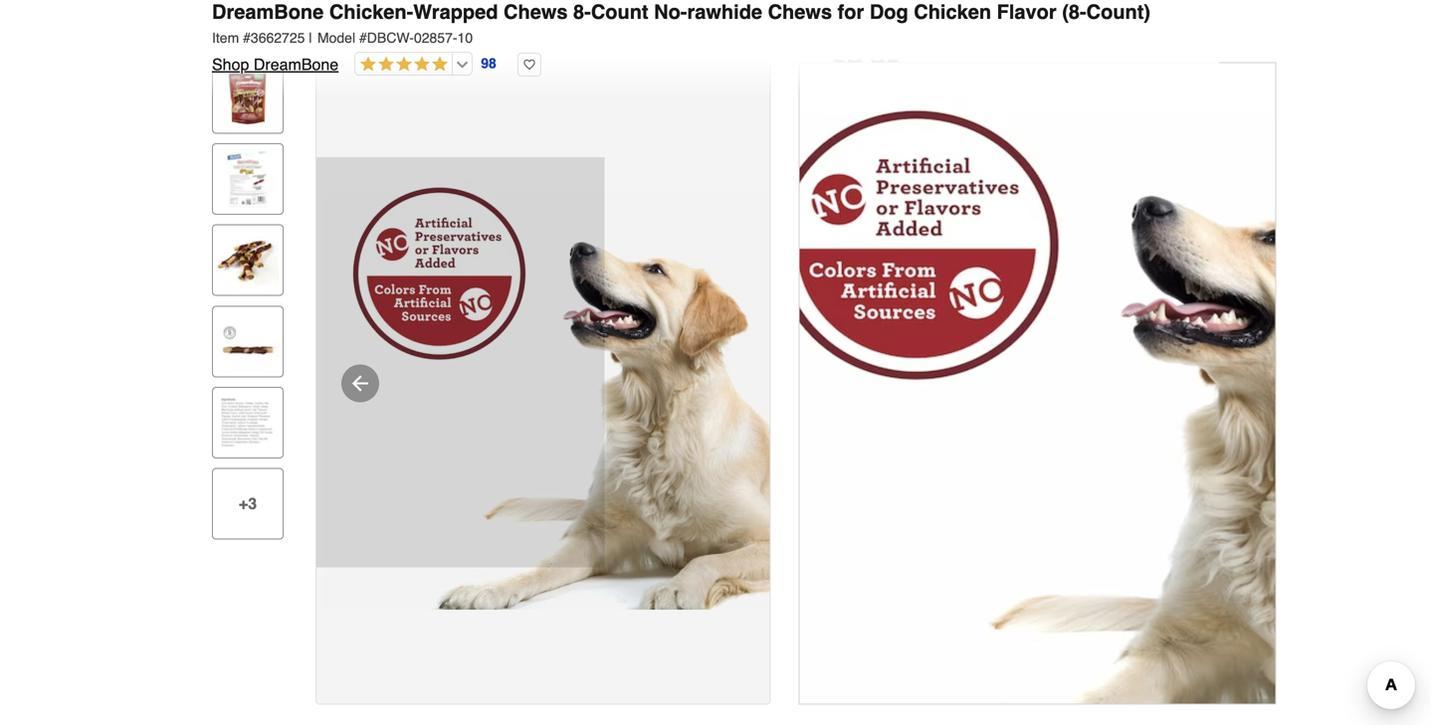 Task type: locate. For each thing, give the bounding box(es) containing it.
outside
[[975, 187, 1020, 203]]

rawhide-
[[847, 109, 917, 125]]

–
[[963, 128, 971, 144]]

0 vertical spatial for
[[838, 0, 864, 23]]

check circle filled image
[[843, 374, 859, 390]]

for down then
[[1024, 187, 1040, 203]]

love
[[847, 206, 873, 222]]

model
[[317, 30, 355, 46]]

0 horizontal spatial to
[[948, 662, 960, 678]]

1 vertical spatial chews
[[950, 206, 990, 222]]

2 vertical spatial the
[[952, 187, 971, 203]]

98
[[870, 46, 901, 78], [481, 55, 496, 71]]

1 horizontal spatial chicken
[[1166, 148, 1213, 164]]

a down rawhide- on the right top
[[863, 128, 870, 144]]

wrapped
[[1055, 167, 1108, 183]]

0 horizontal spatial chews
[[950, 206, 990, 222]]

for left dog
[[838, 0, 864, 23]]

0 horizontal spatial pickup
[[844, 271, 890, 287]]

dreambone  #dbcw-02857-10 - thumbnail3 image
[[217, 230, 279, 291]]

3662725
[[251, 30, 305, 46]]

0 horizontal spatial chews
[[504, 0, 568, 23]]

to left us
[[948, 662, 960, 678]]

1 horizontal spatial #
[[359, 30, 367, 46]]

chews
[[1040, 109, 1080, 125], [950, 206, 990, 222]]

1 vertical spatial for
[[1024, 187, 1040, 203]]

with
[[921, 148, 957, 164], [924, 187, 959, 203]]

to down taste
[[1146, 206, 1158, 222]]

to
[[1146, 206, 1158, 222], [948, 662, 960, 678]]

dreambone  #dbcw-02857-10 - 8 image
[[316, 157, 770, 610]]

# right item
[[243, 30, 251, 46]]

Stepper number input field with increment and decrement buttons number field
[[885, 458, 941, 514]]

in-
[[1093, 642, 1108, 658]]

# right model
[[359, 30, 367, 46]]

are
[[994, 206, 1014, 222]]

0 horizontal spatial of
[[847, 128, 859, 144]]

of inside rawhide-free: dreambone chews have all the benefits of a rawhide chew – without the rawhide wrapped with real chicken: made with real chicken and wholesome vegetables, then wrapped with a delectable chicken layer on the outside for a scrumptious taste dogs love
[[847, 128, 859, 144]]

rawhide up item number 3 6 6 2 7 2 5 and model number d b c w - 0 2 8 5 7 - 1 0 'element'
[[687, 0, 762, 23]]

1 horizontal spatial of
[[1010, 662, 1022, 678]]

10
[[457, 30, 473, 46]]

for
[[838, 0, 864, 23], [1024, 187, 1040, 203]]

easy
[[904, 623, 936, 638]]

dreambone up the '3662725'
[[212, 0, 324, 23]]

a up healthy
[[1044, 187, 1052, 203]]

rawhide-free: dreambone chews have all the benefits of a rawhide chew – without the rawhide wrapped with real chicken: made with real chicken and wholesome vegetables, then wrapped with a delectable chicken layer on the outside for a scrumptious taste dogs love
[[847, 109, 1216, 222]]

pickup
[[844, 271, 890, 287], [908, 346, 950, 362]]

dreambone up without
[[962, 109, 1036, 125]]

pickup left at
[[908, 346, 950, 362]]

on
[[932, 187, 948, 203]]

0 vertical spatial with
[[1110, 148, 1135, 164]]

as
[[1046, 293, 1060, 307]]

your
[[950, 642, 977, 658]]

1 vertical spatial chicken
[[847, 187, 894, 203]]

0 vertical spatial chews
[[1040, 109, 1080, 125]]

count)
[[1086, 0, 1150, 23]]

1 horizontal spatial for
[[1024, 187, 1040, 203]]

a right are
[[1018, 206, 1025, 222]]

with left real
[[1110, 148, 1135, 164]]

9
[[847, 46, 862, 78]]

free pickup at e. san jose lowe's
[[867, 346, 1092, 362]]

1 chews from the left
[[504, 0, 568, 23]]

for inside dreambone chicken-wrapped chews 8-count no-rawhide chews for dog chicken flavor (8-count) item # 3662725 | model # dbcw-02857-10
[[838, 0, 864, 23]]

layer
[[898, 187, 928, 203]]

rawhide inside dreambone chicken-wrapped chews 8-count no-rawhide chews for dog chicken flavor (8-count) item # 3662725 | model # dbcw-02857-10
[[687, 0, 762, 23]]

chicken up delectable
[[1166, 148, 1213, 164]]

or
[[1143, 642, 1156, 658]]

in
[[879, 373, 890, 389]]

flavor
[[997, 0, 1056, 23]]

chews left 8-
[[504, 0, 568, 23]]

digestible
[[887, 206, 946, 222]]

0 horizontal spatial the
[[952, 187, 971, 203]]

rawhide down dogs
[[1162, 206, 1210, 222]]

with up minerals: on the right top of the page
[[1112, 167, 1137, 183]]

learn
[[1076, 662, 1111, 678]]

rawhide
[[687, 0, 762, 23], [874, 128, 923, 144], [1046, 128, 1095, 144], [1162, 206, 1210, 222]]

pickup up "ready"
[[844, 271, 890, 287]]

count
[[591, 0, 648, 23]]

chews down vitamins
[[950, 206, 990, 222]]

1 horizontal spatial chews
[[1040, 109, 1080, 125]]

0 vertical spatial pickup
[[844, 271, 890, 287]]

2 vertical spatial dreambone
[[962, 109, 1036, 125]]

minerals:
[[1064, 187, 1140, 203]]

&
[[940, 623, 950, 638]]

dreambone down |
[[254, 55, 339, 74]]

enriched with vitamins and minerals: these highly digestible chews are a healthy alternative to rawhide
[[847, 187, 1210, 222]]

0 vertical spatial dreambone
[[212, 0, 324, 23]]

chews up the $
[[768, 0, 832, 23]]

dreambone  #dbcw-02857-10 - thumbnail5 image
[[217, 392, 279, 454]]

dbcw-
[[367, 30, 414, 46]]

dreambone  #dbcw-02857-10 - thumbnail4 image
[[217, 311, 279, 373]]

the right the on
[[952, 187, 971, 203]]

0 horizontal spatial for
[[838, 0, 864, 23]]

02857-
[[414, 30, 457, 46]]

a up taste
[[1141, 167, 1148, 183]]

pickup ready within 3 hrs
[[844, 271, 942, 307]]

1 vertical spatial pickup
[[908, 346, 950, 362]]

new,
[[981, 642, 1009, 658]]

of right free
[[1010, 662, 1022, 678]]

chicken:
[[1001, 148, 1067, 164]]

98 right 9
[[870, 46, 901, 78]]

tomorrow
[[1108, 293, 1161, 307]]

the right all
[[1135, 109, 1155, 125]]

lowe's
[[1049, 346, 1092, 362]]

0 vertical spatial the
[[1135, 109, 1155, 125]]

1 vertical spatial dreambone
[[254, 55, 339, 74]]

$
[[831, 46, 847, 78]]

2 # from the left
[[359, 30, 367, 46]]

dreambone  #dbcw-02857-10 - thumbnail2 image
[[217, 148, 279, 210]]

chicken
[[1166, 148, 1213, 164], [847, 187, 894, 203]]

of
[[847, 128, 859, 144], [1010, 662, 1022, 678]]

back
[[915, 662, 944, 678]]

chicken-
[[329, 0, 413, 23]]

chews inside rawhide-free: dreambone chews have all the benefits of a rawhide chew – without the rawhide wrapped with real chicken: made with real chicken and wholesome vegetables, then wrapped with a delectable chicken layer on the outside for a scrumptious taste dogs love
[[1040, 109, 1080, 125]]

for inside rawhide-free: dreambone chews have all the benefits of a rawhide chew – without the rawhide wrapped with real chicken: made with real chicken and wholesome vegetables, then wrapped with a delectable chicken layer on the outside for a scrumptious taste dogs love
[[1024, 187, 1040, 203]]

ship
[[1159, 642, 1185, 658]]

charge.
[[1025, 662, 1072, 678]]

1 vertical spatial with
[[924, 187, 959, 203]]

a
[[863, 128, 870, 144], [1141, 167, 1148, 183], [1044, 187, 1052, 203], [1018, 206, 1025, 222]]

0 vertical spatial to
[[1146, 206, 1158, 222]]

chicken
[[914, 0, 991, 23]]

option group
[[823, 252, 1227, 334]]

1 horizontal spatial to
[[1146, 206, 1158, 222]]

0 horizontal spatial #
[[243, 30, 251, 46]]

1 horizontal spatial the
[[1023, 128, 1042, 144]]

ready
[[844, 293, 879, 307]]

with
[[1110, 148, 1135, 164], [1112, 167, 1137, 183]]

benefits
[[1159, 109, 1207, 125]]

more
[[1115, 662, 1147, 678]]

chicken up highly
[[847, 187, 894, 203]]

the up chicken:
[[1023, 128, 1042, 144]]

0 vertical spatial chicken
[[1166, 148, 1213, 164]]

dogs
[[1169, 187, 1199, 203]]

option group containing pickup
[[823, 252, 1227, 334]]

4.9 stars image
[[355, 56, 448, 74]]

with down chew
[[921, 148, 957, 164]]

chews left have
[[1040, 109, 1080, 125]]

no-
[[654, 0, 687, 23]]

of down rawhide- on the right top
[[847, 128, 859, 144]]

1 horizontal spatial pickup
[[908, 346, 950, 362]]

with up digestible
[[924, 187, 959, 203]]

98 left "heart outline" image
[[481, 55, 496, 71]]

jose
[[1016, 346, 1046, 362]]

1 horizontal spatial chews
[[768, 0, 832, 23]]

1 vertical spatial of
[[1010, 662, 1022, 678]]

stock
[[893, 373, 928, 389]]

0 vertical spatial of
[[847, 128, 859, 144]]

heart outline image
[[517, 53, 541, 77]]

1 vertical spatial to
[[948, 662, 960, 678]]

wrapped
[[847, 148, 918, 164]]

2 horizontal spatial the
[[1135, 109, 1155, 125]]

dreambone
[[212, 0, 324, 23], [254, 55, 339, 74], [962, 109, 1036, 125]]

learn more
[[1076, 662, 1147, 678]]

0 vertical spatial with
[[921, 148, 957, 164]]

to inside easy & free returns return your new, unused item in-store or ship it back to us free of charge.
[[948, 662, 960, 678]]



Task type: describe. For each thing, give the bounding box(es) containing it.
soon
[[1063, 293, 1089, 307]]

dog
[[870, 0, 908, 23]]

+3
[[239, 495, 257, 513]]

dreambone inside dreambone chicken-wrapped chews 8-count no-rawhide chews for dog chicken flavor (8-count) item # 3662725 | model # dbcw-02857-10
[[212, 0, 324, 23]]

delectable
[[1152, 167, 1216, 183]]

taste
[[1134, 187, 1165, 203]]

(8-
[[1062, 0, 1086, 23]]

and
[[1032, 187, 1061, 203]]

item
[[212, 30, 239, 46]]

delivery
[[1046, 271, 1100, 287]]

to inside 'enriched with vitamins and minerals: these highly digestible chews are a healthy alternative to rawhide'
[[1146, 206, 1158, 222]]

$ 9 . 98
[[831, 46, 901, 78]]

as
[[1093, 293, 1105, 307]]

+3 button
[[212, 468, 284, 540]]

and
[[847, 167, 870, 183]]

dreambone chicken-wrapped chews 8-count no-rawhide chews for dog chicken flavor (8-count) item # 3662725 | model # dbcw-02857-10
[[212, 0, 1150, 46]]

rawhide up made
[[1046, 128, 1095, 144]]

free
[[867, 346, 904, 362]]

wholesome
[[874, 167, 945, 183]]

6
[[867, 373, 875, 389]]

vitamins
[[963, 187, 1028, 203]]

chew
[[927, 128, 959, 144]]

without
[[975, 128, 1019, 144]]

rawhide inside 'enriched with vitamins and minerals: these highly digestible chews are a healthy alternative to rawhide'
[[1162, 206, 1210, 222]]

highly
[[847, 206, 884, 222]]

arrow left image
[[348, 372, 372, 396]]

returns
[[988, 623, 1040, 638]]

healthy
[[1029, 206, 1074, 222]]

dreambone  #dbcw-02857-10 - thumbnail image
[[217, 67, 279, 129]]

then
[[1024, 167, 1051, 183]]

scrumptious
[[1056, 187, 1131, 203]]

with inside rawhide-free: dreambone chews have all the benefits of a rawhide chew – without the rawhide wrapped with real chicken: made with real chicken and wholesome vegetables, then wrapped with a delectable chicken layer on the outside for a scrumptious taste dogs love
[[921, 148, 957, 164]]

0 horizontal spatial 98
[[481, 55, 496, 71]]

hrs
[[926, 293, 942, 307]]

1 # from the left
[[243, 30, 251, 46]]

rawhide up wrapped
[[874, 128, 923, 144]]

free
[[982, 662, 1006, 678]]

made
[[1071, 148, 1106, 164]]

san
[[987, 346, 1012, 362]]

real
[[1139, 148, 1162, 164]]

these
[[1143, 187, 1182, 203]]

item number 3 6 6 2 7 2 5 and model number d b c w - 0 2 8 5 7 - 1 0 element
[[212, 28, 1219, 48]]

it
[[904, 662, 911, 678]]

real
[[961, 148, 997, 164]]

vegetables,
[[949, 167, 1020, 183]]

a inside 'enriched with vitamins and minerals: these highly digestible chews are a healthy alternative to rawhide'
[[1018, 206, 1025, 222]]

|
[[309, 30, 312, 46]]

within
[[882, 293, 913, 307]]

0 horizontal spatial chicken
[[847, 187, 894, 203]]

chews inside 'enriched with vitamins and minerals: these highly digestible chews are a healthy alternative to rawhide'
[[950, 206, 990, 222]]

1 horizontal spatial 98
[[870, 46, 901, 78]]

easy & free returns return your new, unused item in-store or ship it back to us free of charge.
[[904, 623, 1185, 678]]

us
[[964, 662, 978, 678]]

item
[[1063, 642, 1089, 658]]

unused
[[1013, 642, 1059, 658]]

shop
[[212, 55, 249, 74]]

1 vertical spatial with
[[1112, 167, 1137, 183]]

have
[[1084, 109, 1114, 125]]

at
[[954, 346, 965, 362]]

with inside 'enriched with vitamins and minerals: these highly digestible chews are a healthy alternative to rawhide'
[[924, 187, 959, 203]]

.
[[862, 46, 870, 78]]

return
[[904, 642, 946, 658]]

free:
[[917, 109, 958, 125]]

free
[[954, 623, 984, 638]]

pickup image
[[843, 346, 859, 362]]

2 chews from the left
[[768, 0, 832, 23]]

e.
[[970, 346, 984, 362]]

of inside easy & free returns return your new, unused item in-store or ship it back to us free of charge.
[[1010, 662, 1022, 678]]

store
[[1108, 642, 1139, 658]]

pickup inside pickup ready within 3 hrs
[[844, 271, 890, 287]]

6 in stock
[[867, 373, 928, 389]]

3
[[916, 293, 923, 307]]

wrapped
[[413, 0, 498, 23]]

all
[[1118, 109, 1132, 125]]

1 vertical spatial the
[[1023, 128, 1042, 144]]

enriched
[[847, 187, 920, 203]]

dreambone inside rawhide-free: dreambone chews have all the benefits of a rawhide chew – without the rawhide wrapped with real chicken: made with real chicken and wholesome vegetables, then wrapped with a delectable chicken layer on the outside for a scrumptious taste dogs love
[[962, 109, 1036, 125]]

learn more link
[[1076, 660, 1147, 680]]

delivery as soon as tomorrow
[[1046, 271, 1161, 307]]

shop dreambone
[[212, 55, 339, 74]]



Task type: vqa. For each thing, say whether or not it's contained in the screenshot.
bottom "PICKUP"
yes



